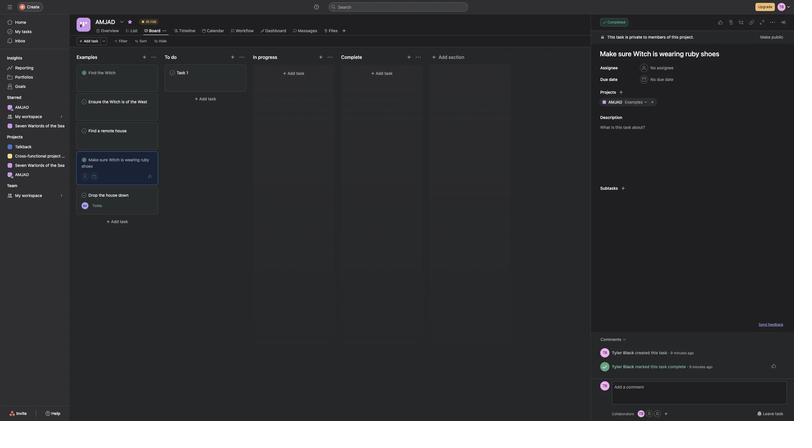 Task type: describe. For each thing, give the bounding box(es) containing it.
black for created
[[624, 350, 635, 355]]

seven warlords of the sea link for talkback
[[3, 161, 66, 170]]

marked
[[636, 364, 650, 369]]

project
[[47, 154, 61, 159]]

down
[[118, 193, 129, 198]]

insights element
[[0, 53, 70, 92]]

completed checkbox for make sure witch is wearing ruby shoes
[[81, 157, 88, 164]]

hide sidebar image
[[8, 5, 12, 9]]

created
[[636, 350, 651, 355]]

hide button
[[152, 37, 169, 45]]

goals link
[[3, 82, 66, 91]]

section
[[449, 55, 465, 60]]

ago inside tyler black created this task · 9 minutes ago
[[688, 351, 695, 355]]

my inside global element
[[15, 29, 21, 34]]

seven for amjad
[[15, 123, 27, 128]]

task 1
[[177, 70, 188, 75]]

home link
[[3, 18, 66, 27]]

witch for find
[[105, 70, 116, 75]]

due
[[658, 77, 665, 82]]

drop
[[89, 193, 98, 198]]

collapse section image
[[594, 90, 599, 95]]

add to projects image
[[620, 90, 624, 95]]

add task image for to do
[[231, 55, 235, 60]]

subtasks
[[601, 186, 619, 191]]

make for public
[[761, 35, 771, 39]]

board image
[[80, 21, 87, 28]]

calendar link
[[202, 28, 224, 34]]

amjad link inside starred element
[[3, 103, 66, 112]]

more section actions image for complete
[[416, 55, 421, 60]]

no assignee button
[[638, 63, 677, 73]]

add section
[[439, 55, 465, 60]]

workflow
[[236, 28, 254, 33]]

at risk
[[146, 19, 156, 24]]

messages
[[298, 28, 318, 33]]

create button
[[17, 2, 43, 12]]

remove image
[[651, 100, 655, 105]]

hide
[[159, 39, 167, 43]]

completed image for task
[[169, 69, 176, 76]]

examples button
[[624, 99, 650, 105]]

1 vertical spatial projects button
[[0, 134, 23, 140]]

calendar
[[207, 28, 224, 33]]

completed image for drop the house down
[[81, 192, 88, 199]]

see details, my workspace image inside teams element
[[60, 194, 63, 197]]

cross-
[[15, 154, 28, 159]]

0 likes. click to like this task image
[[772, 364, 777, 368]]

send feedback link
[[760, 322, 784, 328]]

complete
[[669, 364, 687, 369]]

Task Name text field
[[597, 47, 788, 60]]

starred
[[7, 95, 21, 100]]

2 amjad link from the top
[[3, 170, 66, 179]]

completed checkbox for drop the house down
[[81, 192, 88, 199]]

team button
[[0, 183, 17, 189]]

add task image
[[319, 55, 324, 60]]

of inside projects element
[[46, 163, 49, 168]]

make public button
[[757, 32, 788, 42]]

1 vertical spatial house
[[106, 193, 117, 198]]

leave task
[[764, 412, 784, 416]]

add section button
[[430, 52, 467, 62]]

no due date
[[651, 77, 674, 82]]

invite
[[16, 411, 27, 416]]

this for complete
[[651, 364, 658, 369]]

make public
[[761, 35, 784, 39]]

9 inside tyler black created this task · 9 minutes ago
[[671, 351, 673, 355]]

warlords for talkback
[[28, 163, 44, 168]]

task
[[177, 70, 185, 75]]

files
[[329, 28, 338, 33]]

inbox
[[15, 38, 25, 43]]

global element
[[0, 14, 70, 49]]

tab actions image
[[163, 29, 166, 33]]

close details image
[[782, 20, 786, 25]]

see details, my workspace image inside starred element
[[60, 115, 63, 118]]

my tasks link
[[3, 27, 66, 36]]

messages link
[[294, 28, 318, 34]]

my workspace for the my workspace 'link' within teams element
[[15, 193, 42, 198]]

wearing
[[125, 157, 140, 162]]

assignee
[[601, 65, 618, 70]]

my for see details, my workspace image inside starred element
[[15, 114, 21, 119]]

my for see details, my workspace image within the teams element
[[15, 193, 21, 198]]

description
[[601, 115, 623, 120]]

reporting link
[[3, 63, 66, 73]]

amjad inside "make sure witch is wearing ruby shoes" 'dialog'
[[609, 100, 623, 105]]

tyler black link for marked this task complete
[[613, 364, 635, 369]]

talkback
[[15, 144, 32, 149]]

Completed checkbox
[[169, 69, 176, 76]]

remote
[[101, 128, 114, 133]]

tb for middle tb button
[[603, 384, 608, 388]]

2 vertical spatial tb button
[[638, 411, 645, 418]]

portfolios
[[15, 75, 33, 80]]

more section actions image for examples
[[152, 55, 156, 60]]

at
[[146, 19, 150, 24]]

completed image for find a remote house
[[81, 127, 88, 134]]

help
[[51, 411, 60, 416]]

comments button
[[597, 335, 630, 345]]

members
[[649, 35, 666, 39]]

no assignee
[[651, 65, 674, 70]]

west
[[138, 99, 147, 104]]

completed image for make sure witch is wearing ruby shoes
[[81, 157, 88, 164]]

add task image for examples
[[142, 55, 147, 60]]

my workspace for the my workspace 'link' within the starred element
[[15, 114, 42, 119]]

0 vertical spatial this
[[672, 35, 679, 39]]

add subtask image
[[740, 20, 744, 25]]

more section actions image for in progress
[[328, 55, 333, 60]]

find for find the witch
[[89, 70, 97, 75]]

sure
[[100, 157, 108, 162]]

projects element
[[0, 132, 70, 181]]

functional
[[28, 154, 46, 159]]

portfolios link
[[3, 73, 66, 82]]

list
[[131, 28, 138, 33]]

this for ·
[[652, 350, 659, 355]]

is for ensure the witch is of the west
[[122, 99, 125, 104]]

workspace for see details, my workspace image within the teams element
[[22, 193, 42, 198]]

tyler black created this task · 9 minutes ago
[[613, 350, 695, 355]]

upgrade button
[[756, 3, 776, 11]]

more actions image
[[102, 39, 106, 43]]

due date
[[601, 77, 618, 82]]

main content containing this task is private to members of this project.
[[589, 31, 795, 379]]

assignee
[[658, 65, 674, 70]]

show options image
[[120, 19, 124, 24]]

history image
[[314, 5, 319, 9]]

a
[[98, 128, 100, 133]]

completed button
[[601, 18, 629, 26]]

home
[[15, 20, 26, 25]]

add task image for complete
[[407, 55, 412, 60]]

in progress
[[253, 55, 277, 60]]

risk
[[151, 19, 156, 24]]

copy task link image
[[750, 20, 755, 25]]

help button
[[42, 409, 64, 419]]

workspace for see details, my workspace image inside starred element
[[22, 114, 42, 119]]

add or remove collaborators image
[[665, 412, 669, 416]]

the inside starred element
[[50, 123, 56, 128]]

examples inside examples popup button
[[626, 100, 643, 105]]

is for make sure witch is wearing ruby shoes
[[121, 157, 124, 162]]

invite button
[[6, 409, 31, 419]]

team
[[7, 183, 17, 188]]

black for marked
[[624, 364, 635, 369]]

warlords for amjad
[[28, 123, 44, 128]]

of inside starred element
[[46, 123, 49, 128]]

drop the house down
[[89, 193, 129, 198]]



Task type: locate. For each thing, give the bounding box(es) containing it.
no left due
[[651, 77, 656, 82]]

talkback link
[[3, 142, 66, 152]]

1 vertical spatial find
[[89, 128, 97, 133]]

1 horizontal spatial more section actions image
[[328, 55, 333, 60]]

0 horizontal spatial minutes
[[674, 351, 687, 355]]

black
[[624, 350, 635, 355], [624, 364, 635, 369]]

tyler black link down comments "dropdown button"
[[613, 350, 635, 355]]

0 vertical spatial no
[[651, 65, 656, 70]]

1 vertical spatial witch
[[110, 99, 121, 104]]

projects up "talkback"
[[7, 134, 23, 139]]

2 black from the top
[[624, 364, 635, 369]]

1 vertical spatial examples
[[626, 100, 643, 105]]

amjad inside starred element
[[15, 105, 29, 110]]

·
[[669, 350, 670, 355], [688, 364, 689, 369]]

warlords down 'cross-functional project plan' link
[[28, 163, 44, 168]]

1 vertical spatial tyler black link
[[613, 364, 635, 369]]

0 vertical spatial ·
[[669, 350, 670, 355]]

workspace inside starred element
[[22, 114, 42, 119]]

amjad link down goals link
[[3, 103, 66, 112]]

my workspace link inside teams element
[[3, 191, 66, 200]]

0 horizontal spatial add task image
[[142, 55, 147, 60]]

overview
[[101, 28, 119, 33]]

my workspace link inside starred element
[[3, 112, 66, 121]]

full screen image
[[761, 20, 765, 25]]

completed checkbox left ensure
[[81, 98, 88, 105]]

my workspace inside teams element
[[15, 193, 42, 198]]

0 horizontal spatial ·
[[669, 350, 670, 355]]

2 my workspace from the top
[[15, 193, 42, 198]]

this right "marked"
[[651, 364, 658, 369]]

this
[[608, 35, 616, 39]]

0 vertical spatial sea
[[58, 123, 65, 128]]

completed image for ensure
[[81, 98, 88, 105]]

0 horizontal spatial completed image
[[81, 98, 88, 105]]

2 tyler black link from the top
[[613, 364, 635, 369]]

2 see details, my workspace image from the top
[[60, 194, 63, 197]]

my workspace link for see details, my workspace image within the teams element
[[3, 191, 66, 200]]

seven warlords of the sea link up talkback link
[[3, 121, 66, 131]]

my left tasks
[[15, 29, 21, 34]]

starred button
[[0, 95, 21, 100]]

completed image left find the witch
[[81, 69, 88, 76]]

seven warlords of the sea for talkback
[[15, 163, 65, 168]]

make inside make public button
[[761, 35, 771, 39]]

the
[[98, 70, 104, 75], [103, 99, 109, 104], [131, 99, 137, 104], [50, 123, 56, 128], [50, 163, 56, 168], [99, 193, 105, 198]]

0 vertical spatial my workspace
[[15, 114, 42, 119]]

1 vertical spatial warlords
[[28, 163, 44, 168]]

completed
[[608, 20, 626, 24]]

my
[[15, 29, 21, 34], [15, 114, 21, 119], [15, 193, 21, 198]]

seven warlords of the sea up talkback link
[[15, 123, 65, 128]]

1 completed checkbox from the top
[[81, 69, 88, 76]]

tyler left "marked"
[[613, 364, 623, 369]]

1 horizontal spatial completed image
[[169, 69, 176, 76]]

1 black from the top
[[624, 350, 635, 355]]

1 vertical spatial is
[[122, 99, 125, 104]]

5 completed checkbox from the top
[[81, 192, 88, 199]]

1 horizontal spatial 0 likes. click to like this task image
[[719, 20, 723, 25]]

minutes up complete
[[674, 351, 687, 355]]

add task image
[[142, 55, 147, 60], [231, 55, 235, 60], [407, 55, 412, 60]]

examples
[[77, 55, 97, 60], [626, 100, 643, 105]]

is left private
[[626, 35, 629, 39]]

comments
[[601, 337, 622, 342]]

0 vertical spatial projects button
[[592, 88, 617, 97]]

0 horizontal spatial ago
[[688, 351, 695, 355]]

2 seven from the top
[[15, 163, 27, 168]]

completed checkbox for ensure the witch is of the west
[[81, 98, 88, 105]]

insights
[[7, 55, 22, 60]]

no inside no assignee dropdown button
[[651, 65, 656, 70]]

1 vertical spatial ago
[[707, 365, 713, 369]]

1 find from the top
[[89, 70, 97, 75]]

see details, my workspace image
[[60, 115, 63, 118], [60, 194, 63, 197]]

seven inside projects element
[[15, 163, 27, 168]]

2 horizontal spatial add task image
[[407, 55, 412, 60]]

minutes right complete
[[693, 365, 706, 369]]

0 vertical spatial tyler black link
[[613, 350, 635, 355]]

this task is private to members of this project.
[[608, 35, 695, 39]]

witch for ensure
[[110, 99, 121, 104]]

minutes inside tyler black created this task · 9 minutes ago
[[674, 351, 687, 355]]

my inside teams element
[[15, 193, 21, 198]]

1 workspace from the top
[[22, 114, 42, 119]]

completed checkbox left drop at the top of the page
[[81, 192, 88, 199]]

black left 'created'
[[624, 350, 635, 355]]

shoes
[[82, 164, 93, 169]]

0 vertical spatial my workspace link
[[3, 112, 66, 121]]

0 vertical spatial warlords
[[28, 123, 44, 128]]

1 add task image from the left
[[142, 55, 147, 60]]

files link
[[325, 28, 338, 34]]

2 add task image from the left
[[231, 55, 235, 60]]

of right members
[[667, 35, 671, 39]]

projects button
[[592, 88, 617, 97], [0, 134, 23, 140]]

1 seven warlords of the sea link from the top
[[3, 121, 66, 131]]

completed image left drop at the top of the page
[[81, 192, 88, 199]]

1 seven from the top
[[15, 123, 27, 128]]

projects button up "talkback"
[[0, 134, 23, 140]]

0 likes. click to like this task image left attachments: add a file to this task, make sure witch is wearing ruby shoes icon
[[719, 20, 723, 25]]

witch inside make sure witch is wearing ruby shoes
[[109, 157, 120, 162]]

tyler for marked this task complete
[[613, 364, 623, 369]]

completed image for find the witch
[[81, 69, 88, 76]]

9 up complete
[[671, 351, 673, 355]]

public
[[772, 35, 784, 39]]

minutes
[[674, 351, 687, 355], [693, 365, 706, 369]]

0 vertical spatial seven warlords of the sea
[[15, 123, 65, 128]]

0 horizontal spatial 9
[[671, 351, 673, 355]]

1 my from the top
[[15, 29, 21, 34]]

witch
[[105, 70, 116, 75], [110, 99, 121, 104], [109, 157, 120, 162]]

plan
[[62, 154, 70, 159]]

2 my workspace link from the top
[[3, 191, 66, 200]]

1 vertical spatial black
[[624, 364, 635, 369]]

2 vertical spatial witch
[[109, 157, 120, 162]]

filter
[[119, 39, 128, 43]]

0 vertical spatial see details, my workspace image
[[60, 115, 63, 118]]

this left "project."
[[672, 35, 679, 39]]

my down the starred
[[15, 114, 21, 119]]

0 horizontal spatial 0 likes. click to like this task image
[[148, 175, 152, 178]]

sea inside starred element
[[58, 123, 65, 128]]

1 warlords from the top
[[28, 123, 44, 128]]

main content
[[589, 31, 795, 379]]

1 horizontal spatial projects button
[[592, 88, 617, 97]]

Search tasks, projects, and more text field
[[329, 2, 468, 12]]

0 horizontal spatial examples
[[77, 55, 97, 60]]

projects
[[601, 90, 617, 95], [7, 134, 23, 139]]

1 vertical spatial minutes
[[693, 365, 706, 369]]

3 more section actions image from the left
[[416, 55, 421, 60]]

projects inside "make sure witch is wearing ruby shoes" 'dialog'
[[601, 90, 617, 95]]

3 my from the top
[[15, 193, 21, 198]]

more actions for this task image
[[771, 20, 776, 25]]

1 vertical spatial completed image
[[81, 98, 88, 105]]

completed image left task
[[169, 69, 176, 76]]

1 vertical spatial this
[[652, 350, 659, 355]]

seven warlords of the sea down cross-functional project plan
[[15, 163, 65, 168]]

find for find a remote house
[[89, 128, 97, 133]]

my down team
[[15, 193, 21, 198]]

is left west
[[122, 99, 125, 104]]

reporting
[[15, 65, 33, 70]]

4 completed checkbox from the top
[[81, 157, 88, 164]]

amjad link
[[3, 103, 66, 112], [3, 170, 66, 179]]

more section actions image
[[152, 55, 156, 60], [328, 55, 333, 60], [416, 55, 421, 60]]

0 vertical spatial projects
[[601, 90, 617, 95]]

1 vertical spatial see details, my workspace image
[[60, 194, 63, 197]]

amjad down "add to projects" icon
[[609, 100, 623, 105]]

amjad up team
[[15, 172, 29, 177]]

2 horizontal spatial more section actions image
[[416, 55, 421, 60]]

date
[[666, 77, 674, 82]]

workflow link
[[231, 28, 254, 34]]

2 vertical spatial this
[[651, 364, 658, 369]]

leave task button
[[754, 409, 788, 419]]

seven warlords of the sea link down functional
[[3, 161, 66, 170]]

make sure witch is wearing ruby shoes
[[82, 157, 149, 169]]

1 vertical spatial 0 likes. click to like this task image
[[148, 175, 152, 178]]

goals
[[15, 84, 26, 89]]

find a remote house
[[89, 128, 127, 133]]

amjad inside projects element
[[15, 172, 29, 177]]

collaborators
[[613, 412, 635, 416]]

1 vertical spatial 9
[[690, 365, 692, 369]]

add tab image
[[342, 28, 347, 33]]

create
[[27, 4, 39, 9]]

my workspace down team
[[15, 193, 42, 198]]

seven inside starred element
[[15, 123, 27, 128]]

Completed checkbox
[[81, 69, 88, 76], [81, 98, 88, 105], [81, 127, 88, 134], [81, 157, 88, 164], [81, 192, 88, 199]]

sort
[[140, 39, 147, 43]]

· right complete
[[688, 364, 689, 369]]

1 horizontal spatial projects
[[601, 90, 617, 95]]

0 vertical spatial seven warlords of the sea link
[[3, 121, 66, 131]]

warlords inside projects element
[[28, 163, 44, 168]]

1 more section actions image from the left
[[152, 55, 156, 60]]

completed checkbox for find the witch
[[81, 69, 88, 76]]

1 horizontal spatial make
[[761, 35, 771, 39]]

warlords
[[28, 123, 44, 128], [28, 163, 44, 168]]

1 amjad link from the top
[[3, 103, 66, 112]]

2 completed image from the top
[[81, 127, 88, 134]]

1 vertical spatial projects
[[7, 134, 23, 139]]

make left public
[[761, 35, 771, 39]]

0 vertical spatial house
[[115, 128, 127, 133]]

ensure the witch is of the west
[[89, 99, 147, 104]]

minutes inside tyler black marked this task complete · 9 minutes ago
[[693, 365, 706, 369]]

ensure
[[89, 99, 101, 104]]

tasks
[[22, 29, 32, 34]]

teams element
[[0, 181, 70, 202]]

sea for amjad
[[58, 123, 65, 128]]

seven up "talkback"
[[15, 123, 27, 128]]

1 vertical spatial tb button
[[601, 382, 610, 391]]

list link
[[126, 28, 138, 34]]

this right 'created'
[[652, 350, 659, 355]]

0 horizontal spatial more section actions image
[[152, 55, 156, 60]]

1 vertical spatial my workspace link
[[3, 191, 66, 200]]

sea inside projects element
[[58, 163, 65, 168]]

my workspace link for see details, my workspace image inside starred element
[[3, 112, 66, 121]]

2 vertical spatial amjad
[[15, 172, 29, 177]]

0 vertical spatial tyler
[[613, 350, 623, 355]]

is left wearing
[[121, 157, 124, 162]]

2 workspace from the top
[[22, 193, 42, 198]]

upgrade
[[759, 5, 773, 9]]

1 no from the top
[[651, 65, 656, 70]]

1 horizontal spatial add task image
[[231, 55, 235, 60]]

tb for the top tb button
[[603, 351, 608, 355]]

1 vertical spatial seven warlords of the sea link
[[3, 161, 66, 170]]

completed image up 'shoes'
[[81, 157, 88, 164]]

0 likes. click to like this task image
[[719, 20, 723, 25], [148, 175, 152, 178]]

the inside projects element
[[50, 163, 56, 168]]

sea for talkback
[[58, 163, 65, 168]]

1 vertical spatial ·
[[688, 364, 689, 369]]

seven down cross-
[[15, 163, 27, 168]]

2 sea from the top
[[58, 163, 65, 168]]

1 horizontal spatial ·
[[688, 364, 689, 369]]

no for no assignee
[[651, 65, 656, 70]]

leave
[[764, 412, 775, 416]]

complete
[[342, 55, 362, 60]]

of inside main content
[[667, 35, 671, 39]]

1 vertical spatial workspace
[[22, 193, 42, 198]]

0 vertical spatial minutes
[[674, 351, 687, 355]]

1 tyler from the top
[[613, 350, 623, 355]]

my tasks
[[15, 29, 32, 34]]

cross-functional project plan
[[15, 154, 70, 159]]

warlords up talkback link
[[28, 123, 44, 128]]

tb
[[603, 351, 608, 355], [603, 384, 608, 388], [640, 412, 644, 416]]

examples left remove image
[[626, 100, 643, 105]]

2 vertical spatial is
[[121, 157, 124, 162]]

projects inside projects element
[[7, 134, 23, 139]]

task inside button
[[776, 412, 784, 416]]

0 vertical spatial tb button
[[601, 349, 610, 358]]

2 completed checkbox from the top
[[81, 98, 88, 105]]

0 horizontal spatial projects
[[7, 134, 23, 139]]

seven
[[15, 123, 27, 128], [15, 163, 27, 168]]

2 warlords from the top
[[28, 163, 44, 168]]

seven warlords of the sea inside projects element
[[15, 163, 65, 168]]

9
[[671, 351, 673, 355], [690, 365, 692, 369]]

workspace inside teams element
[[22, 193, 42, 198]]

is inside make sure witch is wearing ruby shoes
[[121, 157, 124, 162]]

more section actions image
[[240, 55, 245, 60]]

witch for make
[[109, 157, 120, 162]]

0 vertical spatial seven
[[15, 123, 27, 128]]

ago
[[688, 351, 695, 355], [707, 365, 713, 369]]

9 right complete
[[690, 365, 692, 369]]

make sure witch is wearing ruby shoes dialog
[[589, 14, 795, 421]]

1 completed image from the top
[[81, 69, 88, 76]]

2 my from the top
[[15, 114, 21, 119]]

tyler black link for created this task
[[613, 350, 635, 355]]

0 vertical spatial examples
[[77, 55, 97, 60]]

0 vertical spatial tb
[[603, 351, 608, 355]]

2 vertical spatial my
[[15, 193, 21, 198]]

1 vertical spatial my
[[15, 114, 21, 119]]

0 vertical spatial amjad link
[[3, 103, 66, 112]]

make inside make sure witch is wearing ruby shoes
[[89, 157, 99, 162]]

2 no from the top
[[651, 77, 656, 82]]

1 horizontal spatial minutes
[[693, 365, 706, 369]]

2 seven warlords of the sea from the top
[[15, 163, 65, 168]]

house right the remote on the top left of page
[[115, 128, 127, 133]]

warlords inside starred element
[[28, 123, 44, 128]]

tb for the bottom tb button
[[640, 412, 644, 416]]

of down cross-functional project plan
[[46, 163, 49, 168]]

seven warlords of the sea
[[15, 123, 65, 128], [15, 163, 65, 168]]

4 completed image from the top
[[81, 192, 88, 199]]

1 vertical spatial amjad link
[[3, 170, 66, 179]]

amjad down the starred
[[15, 105, 29, 110]]

cross-functional project plan link
[[3, 152, 70, 161]]

0 vertical spatial completed image
[[169, 69, 176, 76]]

no for no due date
[[651, 77, 656, 82]]

0 vertical spatial my
[[15, 29, 21, 34]]

make for sure
[[89, 157, 99, 162]]

tyler down comments "dropdown button"
[[613, 350, 623, 355]]

find
[[89, 70, 97, 75], [89, 128, 97, 133]]

dashboard link
[[261, 28, 287, 34]]

my workspace down the starred
[[15, 114, 42, 119]]

1 vertical spatial tyler
[[613, 364, 623, 369]]

1 vertical spatial my workspace
[[15, 193, 42, 198]]

to
[[644, 35, 648, 39]]

· up tyler black marked this task complete · 9 minutes ago
[[669, 350, 670, 355]]

0 vertical spatial make
[[761, 35, 771, 39]]

1 vertical spatial amjad
[[15, 105, 29, 110]]

0 vertical spatial find
[[89, 70, 97, 75]]

board
[[149, 28, 161, 33]]

1 my workspace link from the top
[[3, 112, 66, 121]]

0 likes. click to like this task image down ruby
[[148, 175, 152, 178]]

1 horizontal spatial 9
[[690, 365, 692, 369]]

ex
[[83, 203, 87, 208]]

timeline
[[179, 28, 195, 33]]

1 horizontal spatial examples
[[626, 100, 643, 105]]

my workspace link down the starred
[[3, 112, 66, 121]]

1
[[187, 70, 188, 75]]

starred element
[[0, 92, 70, 132]]

0 vertical spatial amjad
[[609, 100, 623, 105]]

house left down
[[106, 193, 117, 198]]

1 my workspace from the top
[[15, 114, 42, 119]]

ex button
[[82, 202, 89, 209]]

1 vertical spatial sea
[[58, 163, 65, 168]]

at risk button
[[136, 18, 161, 26]]

add task button
[[77, 37, 101, 45], [257, 68, 331, 79], [345, 68, 419, 79], [165, 94, 246, 104], [77, 217, 158, 227]]

2 more section actions image from the left
[[328, 55, 333, 60]]

3 add task image from the left
[[407, 55, 412, 60]]

0 vertical spatial is
[[626, 35, 629, 39]]

completed image left ensure
[[81, 98, 88, 105]]

0 vertical spatial witch
[[105, 70, 116, 75]]

of left west
[[126, 99, 130, 104]]

ago inside tyler black marked this task complete · 9 minutes ago
[[707, 365, 713, 369]]

tyler black link
[[613, 350, 635, 355], [613, 364, 635, 369]]

completed checkbox left a
[[81, 127, 88, 134]]

1 tyler black link from the top
[[613, 350, 635, 355]]

completed image left a
[[81, 127, 88, 134]]

tyler
[[613, 350, 623, 355], [613, 364, 623, 369]]

tyler for created this task
[[613, 350, 623, 355]]

1 vertical spatial seven warlords of the sea
[[15, 163, 65, 168]]

find the witch
[[89, 70, 116, 75]]

1 vertical spatial no
[[651, 77, 656, 82]]

my workspace link down team
[[3, 191, 66, 200]]

timeline link
[[175, 28, 195, 34]]

no left assignee
[[651, 65, 656, 70]]

amjad link up teams element
[[3, 170, 66, 179]]

is inside 'dialog'
[[626, 35, 629, 39]]

None text field
[[94, 17, 117, 27]]

to do
[[165, 55, 177, 60]]

3 completed checkbox from the top
[[81, 127, 88, 134]]

no due date button
[[638, 74, 677, 85]]

2 find from the top
[[89, 128, 97, 133]]

make up 'shoes'
[[89, 157, 99, 162]]

seven warlords of the sea for amjad
[[15, 123, 65, 128]]

add inside button
[[439, 55, 448, 60]]

examples up find the witch
[[77, 55, 97, 60]]

1 horizontal spatial ago
[[707, 365, 713, 369]]

completed image
[[169, 69, 176, 76], [81, 98, 88, 105]]

projects right collapse section image
[[601, 90, 617, 95]]

completed checkbox for find a remote house
[[81, 127, 88, 134]]

ruby
[[141, 157, 149, 162]]

remove from starred image
[[128, 19, 132, 24]]

2 vertical spatial tb
[[640, 412, 644, 416]]

0 vertical spatial black
[[624, 350, 635, 355]]

my workspace inside starred element
[[15, 114, 42, 119]]

today button
[[92, 204, 102, 208]]

1 sea from the top
[[58, 123, 65, 128]]

board link
[[145, 28, 161, 34]]

seven warlords of the sea link for amjad
[[3, 121, 66, 131]]

seven for talkback
[[15, 163, 27, 168]]

3 completed image from the top
[[81, 157, 88, 164]]

my inside starred element
[[15, 114, 21, 119]]

project.
[[680, 35, 695, 39]]

add subtasks image
[[622, 186, 626, 191]]

seven warlords of the sea link
[[3, 121, 66, 131], [3, 161, 66, 170]]

insights button
[[0, 55, 22, 61]]

0 vertical spatial ago
[[688, 351, 695, 355]]

2 seven warlords of the sea link from the top
[[3, 161, 66, 170]]

1 vertical spatial seven
[[15, 163, 27, 168]]

completed checkbox left find the witch
[[81, 69, 88, 76]]

1 see details, my workspace image from the top
[[60, 115, 63, 118]]

overview link
[[96, 28, 119, 34]]

attachments: add a file to this task, make sure witch is wearing ruby shoes image
[[729, 20, 734, 25]]

completed checkbox up 'shoes'
[[81, 157, 88, 164]]

0 vertical spatial workspace
[[22, 114, 42, 119]]

1 seven warlords of the sea from the top
[[15, 123, 65, 128]]

no inside no due date dropdown button
[[651, 77, 656, 82]]

black left "marked"
[[624, 364, 635, 369]]

0 horizontal spatial projects button
[[0, 134, 23, 140]]

tyler black link left "marked"
[[613, 364, 635, 369]]

0 vertical spatial 0 likes. click to like this task image
[[719, 20, 723, 25]]

seven warlords of the sea inside starred element
[[15, 123, 65, 128]]

0 vertical spatial 9
[[671, 351, 673, 355]]

projects button down due date
[[592, 88, 617, 97]]

9 inside tyler black marked this task complete · 9 minutes ago
[[690, 365, 692, 369]]

completed image
[[81, 69, 88, 76], [81, 127, 88, 134], [81, 157, 88, 164], [81, 192, 88, 199]]

1 vertical spatial make
[[89, 157, 99, 162]]

2 tyler from the top
[[613, 364, 623, 369]]

1 vertical spatial tb
[[603, 384, 608, 388]]

private
[[630, 35, 643, 39]]

of up talkback link
[[46, 123, 49, 128]]

0 horizontal spatial make
[[89, 157, 99, 162]]

workspace
[[22, 114, 42, 119], [22, 193, 42, 198]]



Task type: vqa. For each thing, say whether or not it's contained in the screenshot.
"portfolio"
no



